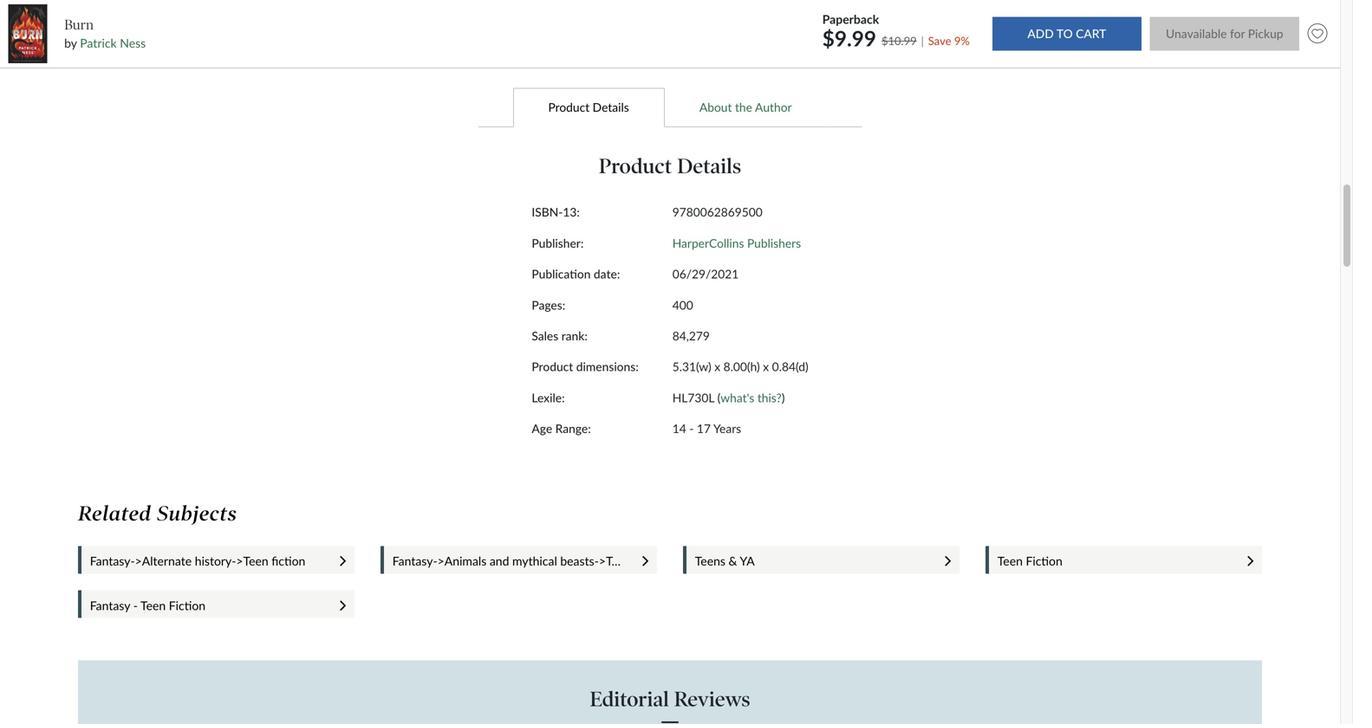 Task type: vqa. For each thing, say whether or not it's contained in the screenshot.
HarperCollins Publishers
yes



Task type: locate. For each thing, give the bounding box(es) containing it.
fiction right history-
[[272, 554, 305, 569]]

product details
[[548, 100, 629, 114], [599, 153, 741, 179]]

related subjects
[[78, 501, 237, 526]]

about the author
[[699, 100, 792, 114]]

0 horizontal spatial x
[[714, 360, 720, 374]]

1 vertical spatial -
[[133, 598, 138, 613]]

1 vertical spatial teen
[[140, 598, 166, 613]]

>teen right mythical on the bottom of page
[[599, 554, 631, 569]]

rank:
[[561, 329, 588, 343]]

0 horizontal spatial patrick ness
[[804, 4, 865, 18]]

subjects
[[157, 501, 237, 526]]

2 >teen from the left
[[599, 554, 631, 569]]

paperback
[[822, 12, 879, 27]]

details inside tab panel
[[677, 153, 741, 179]]

2 horizontal spatial patrick ness link
[[962, 4, 1023, 18]]

1 fiction from the left
[[272, 554, 305, 569]]

2 fantasy- from the left
[[392, 554, 437, 569]]

patrick ness for the patrick ness link to the middle
[[804, 4, 865, 18]]

fiction
[[1026, 554, 1062, 569], [169, 598, 206, 613]]

1 horizontal spatial fantasy-
[[392, 554, 437, 569]]

1 horizontal spatial -
[[689, 422, 694, 436]]

$9.99 $10.99
[[822, 26, 917, 51]]

2 horizontal spatial ness
[[999, 4, 1023, 18]]

isbn-
[[532, 205, 563, 219]]

1 horizontal spatial details
[[677, 153, 741, 179]]

2 patrick ness from the left
[[962, 4, 1023, 18]]

publication
[[532, 267, 591, 281]]

1 vertical spatial product
[[599, 153, 672, 179]]

harpercollins publishers
[[672, 236, 801, 250]]

sales rank:
[[532, 329, 588, 343]]

400
[[672, 298, 693, 312]]

beasts-
[[560, 554, 599, 569]]

burn image
[[8, 4, 47, 63]]

None submit
[[992, 17, 1141, 51], [1150, 17, 1299, 51], [992, 17, 1141, 51], [1150, 17, 1299, 51]]

patrick ness link
[[804, 4, 865, 18], [962, 4, 1023, 18], [80, 36, 146, 50]]

patrick ness up save 9%
[[962, 4, 1023, 18]]

- inside the product details tab panel
[[689, 422, 694, 436]]

history-
[[195, 554, 236, 569]]

fantasy
[[90, 598, 130, 613]]

1 vertical spatial details
[[677, 153, 741, 179]]

1 horizontal spatial >teen
[[599, 554, 631, 569]]

product details inside tab panel
[[599, 153, 741, 179]]

0 vertical spatial -
[[689, 422, 694, 436]]

publication date:
[[532, 267, 620, 281]]

x
[[714, 360, 720, 374], [763, 360, 769, 374]]

x left 0.84(d)
[[763, 360, 769, 374]]

- for 17
[[689, 422, 694, 436]]

- left 17
[[689, 422, 694, 436]]

by
[[64, 36, 77, 50]]

details
[[593, 100, 629, 114], [677, 153, 741, 179]]

- right fantasy
[[133, 598, 138, 613]]

mythical
[[512, 554, 557, 569]]

1 horizontal spatial patrick
[[804, 4, 838, 18]]

(
[[717, 391, 721, 405]]

and
[[490, 554, 509, 569]]

tab list containing product details
[[87, 87, 1253, 127]]

>teen
[[236, 554, 268, 569], [599, 554, 631, 569]]

hl730l ( what's this? )
[[672, 391, 785, 405]]

tab list
[[87, 87, 1253, 127]]

patrick ness up $9.99
[[804, 4, 865, 18]]

2 vertical spatial product
[[532, 360, 573, 374]]

$9.99
[[822, 26, 876, 51]]

teens
[[695, 554, 725, 569]]

fantasy- up fantasy
[[90, 554, 135, 569]]

pages:
[[532, 298, 565, 312]]

patrick up $9.99
[[804, 4, 838, 18]]

0 horizontal spatial patrick
[[80, 36, 117, 50]]

editorial reviews
[[590, 687, 750, 713]]

1 patrick ness from the left
[[804, 4, 865, 18]]

0 vertical spatial details
[[593, 100, 629, 114]]

0 vertical spatial product
[[548, 100, 590, 114]]

ness
[[841, 4, 865, 18], [999, 4, 1023, 18], [120, 36, 146, 50]]

1 horizontal spatial teen
[[997, 554, 1023, 569]]

sales
[[532, 329, 558, 343]]

x left 8.00(h)
[[714, 360, 720, 374]]

patrick up save 9%
[[962, 4, 996, 18]]

reviews
[[674, 687, 750, 713]]

-
[[689, 422, 694, 436], [133, 598, 138, 613]]

fantasy- left and
[[392, 554, 437, 569]]

0 horizontal spatial >teen
[[236, 554, 268, 569]]

0 horizontal spatial ness
[[120, 36, 146, 50]]

patrick down burn
[[80, 36, 117, 50]]

0 horizontal spatial details
[[593, 100, 629, 114]]

age range:
[[532, 422, 591, 436]]

)
[[782, 391, 785, 405]]

1 horizontal spatial patrick ness
[[962, 4, 1023, 18]]

>teen up "fantasy - teen fiction" link
[[236, 554, 268, 569]]

years
[[713, 422, 741, 436]]

13:
[[563, 205, 580, 219]]

0 horizontal spatial patrick ness link
[[80, 36, 146, 50]]

1 horizontal spatial fiction
[[1026, 554, 1062, 569]]

ness inside burn by patrick ness
[[120, 36, 146, 50]]

0.84(d)
[[772, 360, 808, 374]]

0 horizontal spatial fantasy-
[[90, 554, 135, 569]]

product
[[548, 100, 590, 114], [599, 153, 672, 179], [532, 360, 573, 374]]

patrick ness link down burn
[[80, 36, 146, 50]]

2 x from the left
[[763, 360, 769, 374]]

fiction left teens in the right of the page
[[634, 554, 668, 569]]

8.00(h)
[[723, 360, 760, 374]]

0 horizontal spatial -
[[133, 598, 138, 613]]

teens & ya link
[[695, 554, 928, 569]]

what's this? link
[[721, 391, 782, 405]]

harpercollins publishers link
[[672, 236, 801, 250]]

ness for the rightmost the patrick ness link
[[999, 4, 1023, 18]]

patrick ness for the rightmost the patrick ness link
[[962, 4, 1023, 18]]

patrick ness link up $9.99
[[804, 4, 865, 18]]

patrick ness
[[804, 4, 865, 18], [962, 4, 1023, 18]]

patrick
[[804, 4, 838, 18], [962, 4, 996, 18], [80, 36, 117, 50]]

the
[[735, 100, 752, 114]]

fantasy->animals and mythical beasts->teen fiction link
[[392, 554, 668, 569]]

fantasy->alternate history->teen fiction
[[90, 554, 305, 569]]

1 fantasy- from the left
[[90, 554, 135, 569]]

1 horizontal spatial x
[[763, 360, 769, 374]]

fantasy- for >alternate
[[90, 554, 135, 569]]

1 horizontal spatial ness
[[841, 4, 865, 18]]

harpercollins
[[672, 236, 744, 250]]

0 horizontal spatial fiction
[[272, 554, 305, 569]]

1 horizontal spatial fiction
[[634, 554, 668, 569]]

fantasy - teen fiction link
[[90, 598, 323, 613]]

patrick ness link up save 9%
[[962, 4, 1023, 18]]

1 vertical spatial product details
[[599, 153, 741, 179]]

save 9%
[[928, 34, 970, 48]]

add to wishlist image
[[1303, 20, 1332, 48]]

product details tab panel
[[367, 127, 973, 478]]

14 - 17 years
[[672, 422, 741, 436]]

0 horizontal spatial fiction
[[169, 598, 206, 613]]

fantasy-
[[90, 554, 135, 569], [392, 554, 437, 569]]

publisher:
[[532, 236, 584, 250]]

06/29/2021
[[672, 267, 739, 281]]

teen
[[997, 554, 1023, 569], [140, 598, 166, 613]]

fiction
[[272, 554, 305, 569], [634, 554, 668, 569]]



Task type: describe. For each thing, give the bounding box(es) containing it.
lexile:
[[532, 391, 565, 405]]

14
[[672, 422, 686, 436]]

0 vertical spatial product details
[[548, 100, 629, 114]]

about the author link
[[664, 87, 827, 127]]

fantasy->alternate history->teen fiction link
[[90, 554, 323, 569]]

- for teen
[[133, 598, 138, 613]]

>alternate
[[135, 554, 192, 569]]

0 vertical spatial teen
[[997, 554, 1023, 569]]

0 horizontal spatial teen
[[140, 598, 166, 613]]

teen fiction link
[[997, 554, 1231, 569]]

5.31(w)
[[672, 360, 711, 374]]

1 x from the left
[[714, 360, 720, 374]]

1 >teen from the left
[[236, 554, 268, 569]]

hl730l
[[672, 391, 714, 405]]

fantasy->animals and mythical beasts->teen fiction
[[392, 554, 668, 569]]

>animals
[[437, 554, 486, 569]]

1 horizontal spatial patrick ness link
[[804, 4, 865, 18]]

editorial
[[590, 687, 669, 713]]

5.31(w) x 8.00(h) x 0.84(d)
[[672, 360, 808, 374]]

this?
[[757, 391, 782, 405]]

about
[[699, 100, 732, 114]]

age
[[532, 422, 552, 436]]

author
[[755, 100, 792, 114]]

fantasy - teen fiction
[[90, 598, 206, 613]]

patrick inside burn by patrick ness
[[80, 36, 117, 50]]

publishers
[[747, 236, 801, 250]]

product details link
[[513, 87, 664, 127]]

0 vertical spatial fiction
[[1026, 554, 1062, 569]]

&
[[729, 554, 737, 569]]

fantasy- for >animals
[[392, 554, 437, 569]]

ness for the patrick ness link to the middle
[[841, 4, 865, 18]]

burn by patrick ness
[[64, 16, 146, 50]]

2 fiction from the left
[[634, 554, 668, 569]]

isbn-13:
[[532, 205, 580, 219]]

9780062869500
[[672, 205, 763, 219]]

what's
[[721, 391, 754, 405]]

teens & ya
[[695, 554, 755, 569]]

related
[[78, 501, 152, 526]]

$10.99
[[881, 34, 917, 48]]

teen fiction
[[997, 554, 1062, 569]]

84,279
[[672, 329, 710, 343]]

dimensions:
[[576, 360, 639, 374]]

ya
[[740, 554, 755, 569]]

product dimensions:
[[532, 360, 639, 374]]

date:
[[594, 267, 620, 281]]

details inside tab list
[[593, 100, 629, 114]]

17
[[697, 422, 711, 436]]

2 horizontal spatial patrick
[[962, 4, 996, 18]]

1 vertical spatial fiction
[[169, 598, 206, 613]]

range:
[[555, 422, 591, 436]]

burn
[[64, 16, 94, 33]]



